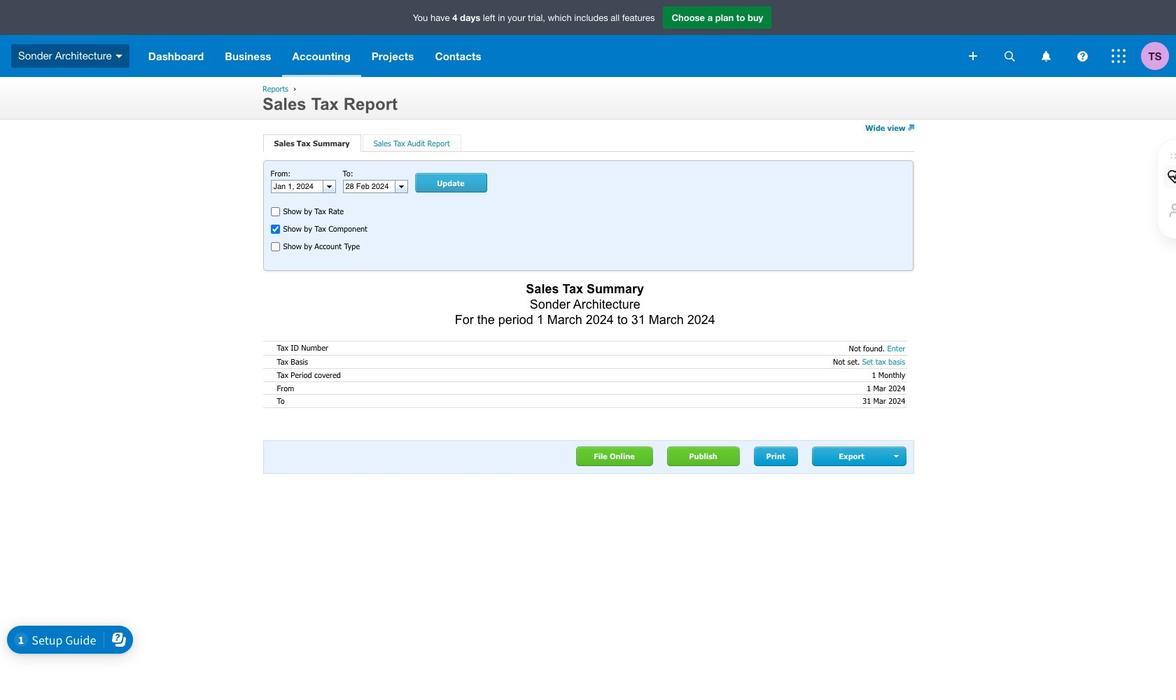 Task type: describe. For each thing, give the bounding box(es) containing it.
svg image
[[1004, 51, 1015, 61]]

export options... image
[[894, 455, 900, 458]]



Task type: vqa. For each thing, say whether or not it's contained in the screenshot.
heading
no



Task type: locate. For each thing, give the bounding box(es) containing it.
None text field
[[343, 181, 395, 193]]

banner
[[0, 0, 1176, 77]]

svg image
[[1112, 49, 1126, 63], [1042, 51, 1051, 61], [1077, 51, 1088, 61], [969, 52, 977, 60], [115, 54, 122, 58]]

None checkbox
[[271, 242, 280, 252]]

None text field
[[271, 181, 322, 193]]

None checkbox
[[271, 207, 280, 216], [271, 225, 280, 234], [271, 207, 280, 216], [271, 225, 280, 234]]



